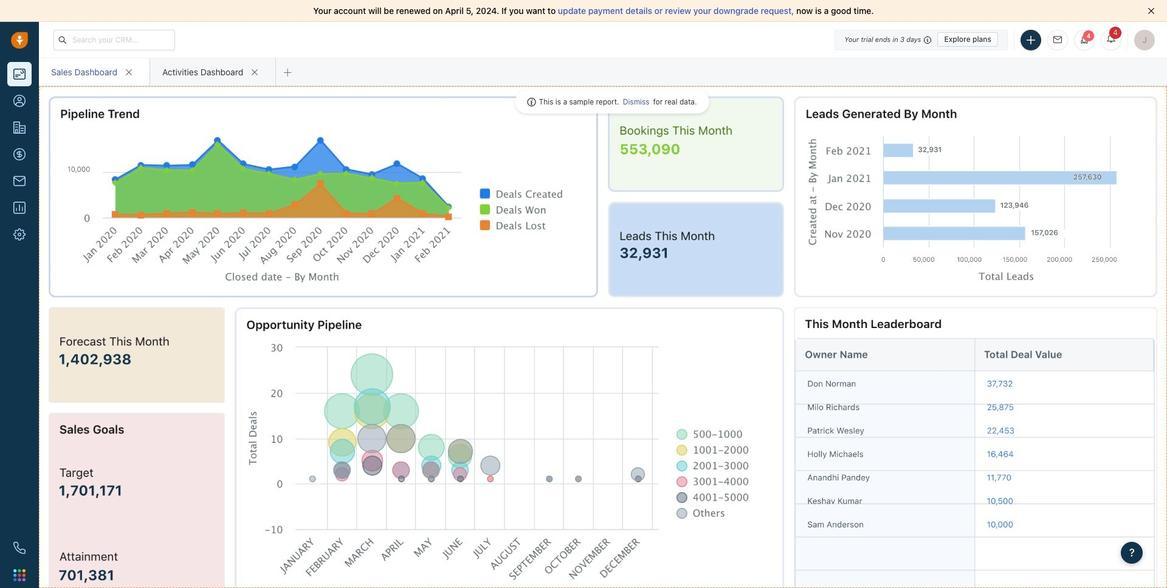 Task type: describe. For each thing, give the bounding box(es) containing it.
phone element
[[7, 536, 32, 560]]

freshworks switcher image
[[13, 569, 26, 582]]

close image
[[1148, 7, 1155, 15]]

send email image
[[1053, 36, 1062, 44]]



Task type: vqa. For each thing, say whether or not it's contained in the screenshot.
first row group from right
no



Task type: locate. For each thing, give the bounding box(es) containing it.
Search your CRM... text field
[[53, 29, 175, 50]]

phone image
[[13, 542, 26, 554]]



